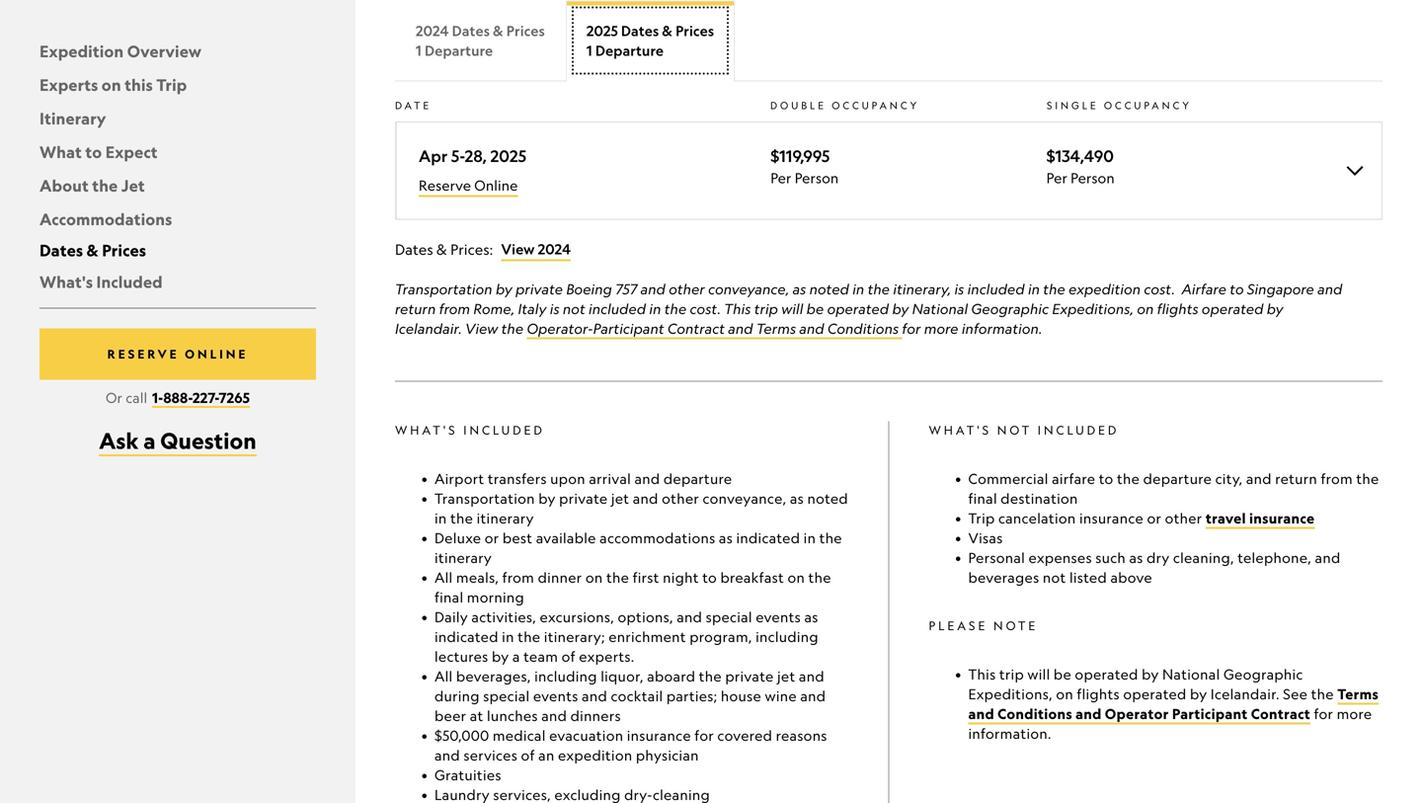 Task type: describe. For each thing, give the bounding box(es) containing it.
return inside transportation by private boeing 757 and other conveyance, as noted in the itinerary, is included in the expedition cost.  airfare to singapore and return from rome, italy is not included in the cost. this trip will be operated by national geographic expeditions, on flights operated by icelandair. view the
[[395, 300, 436, 317]]

italy
[[518, 300, 547, 317]]

2024 inside dates & prices: view 2024
[[538, 240, 571, 258]]

airfare
[[1182, 280, 1227, 297]]

the inside this trip will be operated by national geographic expeditions, on flights operated by icelandair. see the
[[1312, 686, 1335, 702]]

227-
[[193, 389, 219, 406]]

excursions,
[[540, 608, 615, 625]]

excluding
[[555, 786, 621, 803]]

experts
[[40, 75, 98, 95]]

0 vertical spatial participant
[[593, 320, 665, 337]]

by down singapore
[[1267, 300, 1284, 317]]

what to expect
[[40, 142, 158, 162]]

conveyance, inside airport transfers upon arrival and departure transportation by private jet and other conveyance, as noted in the itinerary deluxe or best available accommodations as indicated in the itinerary all meals, from dinner on the first night to breakfast on the final morning daily activities, excursions, options, and special events as indicated in the itinerary; enrichment program, including lectures by a team of experts. all beverages, including liquor, aboard the private jet and during special events and cocktail parties; house wine and beer at lunches and dinners $50,000 medical evacuation insurance for covered reasons and services of an expedition physician gratuities laundry services, excluding dry-cleaning
[[703, 490, 787, 507]]

cleaning,
[[1174, 549, 1235, 566]]

accommodations
[[600, 529, 716, 546]]

what
[[40, 142, 82, 162]]

1 vertical spatial reserve
[[107, 347, 179, 362]]

an
[[539, 747, 555, 764]]

transportation inside transportation by private boeing 757 and other conveyance, as noted in the itinerary, is included in the expedition cost.  airfare to singapore and return from rome, italy is not included in the cost. this trip will be operated by national geographic expeditions, on flights operated by icelandair. view the
[[395, 280, 493, 297]]

to inside airport transfers upon arrival and departure transportation by private jet and other conveyance, as noted in the itinerary deluxe or best available accommodations as indicated in the itinerary all meals, from dinner on the first night to breakfast on the final morning daily activities, excursions, options, and special events as indicated in the itinerary; enrichment program, including lectures by a team of experts. all beverages, including liquor, aboard the private jet and during special events and cocktail parties; house wine and beer at lunches and dinners $50,000 medical evacuation insurance for covered reasons and services of an expedition physician gratuities laundry services, excluding dry-cleaning
[[703, 569, 717, 586]]

expedition overview link
[[40, 41, 202, 61]]

0 vertical spatial special
[[706, 608, 753, 625]]

ask a question
[[99, 427, 257, 454]]

1 horizontal spatial is
[[955, 280, 965, 297]]

$134,490 cell
[[1047, 122, 1382, 219]]

departure for 2024
[[425, 42, 493, 59]]

not inside commercial airfare to the departure city, and return from the final destination trip cancelation insurance or other travel insurance visas personal expenses such as dry cleaning, telephone, and beverages not listed above
[[1043, 569, 1067, 586]]

other inside transportation by private boeing 757 and other conveyance, as noted in the itinerary, is included in the expedition cost.  airfare to singapore and return from rome, italy is not included in the cost. this trip will be operated by national geographic expeditions, on flights operated by icelandair. view the
[[669, 280, 705, 297]]

by down 'upon'
[[539, 490, 556, 507]]

not
[[998, 423, 1032, 437]]

noted inside transportation by private boeing 757 and other conveyance, as noted in the itinerary, is included in the expedition cost.  airfare to singapore and return from rome, italy is not included in the cost. this trip will be operated by national geographic expeditions, on flights operated by icelandair. view the
[[810, 280, 850, 297]]

by up beverages,
[[492, 648, 509, 665]]

0 vertical spatial contract
[[668, 320, 725, 337]]

arrival
[[589, 470, 631, 487]]

0 vertical spatial of
[[562, 648, 576, 665]]

0 horizontal spatial included
[[589, 300, 646, 317]]

enrichment
[[609, 628, 686, 645]]

0 horizontal spatial what's included
[[40, 272, 163, 292]]

morning
[[467, 589, 525, 605]]

0 horizontal spatial what's
[[40, 272, 93, 292]]

1-
[[152, 389, 163, 406]]

$119,995 per person
[[771, 146, 839, 186]]

person for $119,995
[[795, 169, 839, 186]]

be inside transportation by private boeing 757 and other conveyance, as noted in the itinerary, is included in the expedition cost.  airfare to singapore and return from rome, italy is not included in the cost. this trip will be operated by national geographic expeditions, on flights operated by icelandair. view the
[[807, 300, 824, 317]]

table containing apr 5-28, 2025
[[395, 89, 1383, 220]]

itinerary link
[[40, 108, 106, 128]]

above
[[1111, 569, 1153, 586]]

geographic inside this trip will be operated by national geographic expeditions, on flights operated by icelandair. see the
[[1224, 666, 1304, 683]]

transfers
[[488, 470, 547, 487]]

0 horizontal spatial including
[[535, 668, 597, 685]]

5-
[[451, 146, 465, 166]]

experts.
[[579, 648, 635, 665]]

itinerary;
[[544, 628, 605, 645]]

evacuation
[[549, 727, 624, 744]]

please
[[929, 618, 988, 633]]

best
[[503, 529, 533, 546]]

airfare
[[1052, 470, 1096, 487]]

services
[[464, 747, 518, 764]]

about the jet link
[[40, 175, 145, 196]]

$134,490
[[1047, 146, 1114, 166]]

operator-participant contract and terms and conditions for more information.
[[527, 320, 1043, 337]]

by up terms and conditions and operator participant contract on the bottom right of page
[[1142, 666, 1159, 683]]

1 vertical spatial indicated
[[435, 628, 499, 645]]

1 horizontal spatial events
[[756, 608, 801, 625]]

participant inside terms and conditions and operator participant contract
[[1173, 705, 1248, 723]]

contract inside terms and conditions and operator participant contract
[[1251, 705, 1311, 723]]

0 horizontal spatial included
[[96, 272, 163, 292]]

personal
[[969, 549, 1025, 566]]

1 all from the top
[[435, 569, 453, 586]]

geographic inside transportation by private boeing 757 and other conveyance, as noted in the itinerary, is included in the expedition cost.  airfare to singapore and return from rome, italy is not included in the cost. this trip will be operated by national geographic expeditions, on flights operated by icelandair. view the
[[972, 300, 1049, 317]]

what to expect link
[[40, 142, 158, 162]]

parties;
[[667, 687, 718, 704]]

dates & prices link
[[40, 240, 146, 260]]

for inside airport transfers upon arrival and departure transportation by private jet and other conveyance, as noted in the itinerary deluxe or best available accommodations as indicated in the itinerary all meals, from dinner on the first night to breakfast on the final morning daily activities, excursions, options, and special events as indicated in the itinerary; enrichment program, including lectures by a team of experts. all beverages, including liquor, aboard the private jet and during special events and cocktail parties; house wine and beer at lunches and dinners $50,000 medical evacuation insurance for covered reasons and services of an expedition physician gratuities laundry services, excluding dry-cleaning
[[695, 727, 714, 744]]

travel insurance link
[[1206, 509, 1315, 529]]

prices for 2024 dates & prices 1 departure
[[507, 22, 545, 39]]

1 for 2025 dates & prices 1 departure
[[587, 42, 592, 59]]

be inside this trip will be operated by national geographic expeditions, on flights operated by icelandair. see the
[[1054, 666, 1072, 683]]

$119,995
[[771, 146, 830, 166]]

airport transfers upon arrival and departure transportation by private jet and other conveyance, as noted in the itinerary deluxe or best available accommodations as indicated in the itinerary all meals, from dinner on the first night to breakfast on the final morning daily activities, excursions, options, and special events as indicated in the itinerary; enrichment program, including lectures by a team of experts. all beverages, including liquor, aboard the private jet and during special events and cocktail parties; house wine and beer at lunches and dinners $50,000 medical evacuation insurance for covered reasons and services of an expedition physician gratuities laundry services, excluding dry-cleaning
[[435, 470, 849, 803]]

commercial
[[969, 470, 1049, 487]]

reserve inside apr 5-28, 2025 cell
[[419, 177, 471, 194]]

information. inside for more information.
[[969, 725, 1052, 742]]

terms and conditions and operator participant contract
[[969, 685, 1379, 723]]

0 horizontal spatial terms
[[757, 320, 796, 337]]

private inside transportation by private boeing 757 and other conveyance, as noted in the itinerary, is included in the expedition cost.  airfare to singapore and return from rome, italy is not included in the cost. this trip will be operated by national geographic expeditions, on flights operated by icelandair. view the
[[516, 280, 563, 297]]

2025 inside cell
[[491, 146, 527, 166]]

1 horizontal spatial what's included
[[395, 423, 545, 437]]

dates & prices
[[40, 240, 146, 260]]

accommodations
[[40, 209, 172, 229]]

other inside commercial airfare to the departure city, and return from the final destination trip cancelation insurance or other travel insurance visas personal expenses such as dry cleaning, telephone, and beverages not listed above
[[1165, 510, 1203, 526]]

2 all from the top
[[435, 668, 453, 685]]

1 vertical spatial reserve online
[[107, 347, 248, 362]]

as inside commercial airfare to the departure city, and return from the final destination trip cancelation insurance or other travel insurance visas personal expenses such as dry cleaning, telephone, and beverages not listed above
[[1130, 549, 1144, 566]]

options,
[[618, 608, 674, 625]]

date
[[395, 99, 432, 112]]

1 for 2024 dates & prices 1 departure
[[416, 42, 422, 59]]

visas
[[969, 529, 1003, 546]]

28,
[[465, 146, 487, 166]]

itinerary
[[40, 108, 106, 128]]

for inside for more information.
[[1314, 705, 1334, 722]]

operator
[[1105, 705, 1169, 723]]

to inside transportation by private boeing 757 and other conveyance, as noted in the itinerary, is included in the expedition cost.  airfare to singapore and return from rome, italy is not included in the cost. this trip will be operated by national geographic expeditions, on flights operated by icelandair. view the
[[1230, 280, 1244, 297]]

1 horizontal spatial included
[[968, 280, 1025, 297]]

overview
[[127, 41, 202, 61]]

or
[[106, 389, 122, 406]]

about
[[40, 175, 89, 196]]

0 horizontal spatial prices
[[102, 240, 146, 260]]

a inside ask a question button
[[143, 427, 156, 454]]

cancelation
[[999, 510, 1076, 526]]

single occupancy column header
[[1047, 89, 1383, 121]]

expeditions, inside this trip will be operated by national geographic expeditions, on flights operated by icelandair. see the
[[969, 686, 1053, 702]]

terms inside terms and conditions and operator participant contract
[[1338, 685, 1379, 703]]

expeditions, inside transportation by private boeing 757 and other conveyance, as noted in the itinerary, is included in the expedition cost.  airfare to singapore and return from rome, italy is not included in the cost. this trip will be operated by national geographic expeditions, on flights operated by icelandair. view the
[[1052, 300, 1134, 317]]

transportation by private boeing 757 and other conveyance, as noted in the itinerary, is included in the expedition cost.  airfare to singapore and return from rome, italy is not included in the cost. this trip will be operated by national geographic expeditions, on flights operated by icelandair. view the
[[395, 280, 1343, 337]]

what's included link
[[40, 272, 163, 292]]

first
[[633, 569, 660, 586]]

cleaning
[[653, 786, 710, 803]]

a inside airport transfers upon arrival and departure transportation by private jet and other conveyance, as noted in the itinerary deluxe or best available accommodations as indicated in the itinerary all meals, from dinner on the first night to breakfast on the final morning daily activities, excursions, options, and special events as indicated in the itinerary; enrichment program, including lectures by a team of experts. all beverages, including liquor, aboard the private jet and during special events and cocktail parties; house wine and beer at lunches and dinners $50,000 medical evacuation insurance for covered reasons and services of an expedition physician gratuities laundry services, excluding dry-cleaning
[[513, 648, 520, 665]]

experts on this trip
[[40, 75, 187, 95]]

0 horizontal spatial more
[[924, 320, 959, 337]]

2 vertical spatial private
[[725, 668, 774, 685]]

or call 1-888-227-7265
[[106, 389, 250, 406]]

ask
[[99, 427, 139, 454]]

2025 inside "2025 dates & prices 1 departure"
[[587, 22, 618, 39]]

terms and conditions and operator participant contract link
[[969, 685, 1379, 725]]

0 vertical spatial information.
[[962, 320, 1043, 337]]

0 horizontal spatial trip
[[156, 75, 187, 95]]

dates & prices: view 2024
[[395, 240, 571, 258]]

available
[[536, 529, 596, 546]]

daily
[[435, 608, 468, 625]]

house
[[721, 687, 762, 704]]

see
[[1284, 686, 1308, 702]]

expect
[[105, 142, 158, 162]]

2 horizontal spatial insurance
[[1250, 509, 1315, 527]]

noted inside airport transfers upon arrival and departure transportation by private jet and other conveyance, as noted in the itinerary deluxe or best available accommodations as indicated in the itinerary all meals, from dinner on the first night to breakfast on the final morning daily activities, excursions, options, and special events as indicated in the itinerary; enrichment program, including lectures by a team of experts. all beverages, including liquor, aboard the private jet and during special events and cocktail parties; house wine and beer at lunches and dinners $50,000 medical evacuation insurance for covered reasons and services of an expedition physician gratuities laundry services, excluding dry-cleaning
[[808, 490, 849, 507]]

double occupancy
[[771, 99, 920, 112]]

from inside transportation by private boeing 757 and other conveyance, as noted in the itinerary, is included in the expedition cost.  airfare to singapore and return from rome, italy is not included in the cost. this trip will be operated by national geographic expeditions, on flights operated by icelandair. view the
[[439, 300, 470, 317]]

will inside this trip will be operated by national geographic expeditions, on flights operated by icelandair. see the
[[1028, 666, 1051, 683]]

for more information.
[[969, 705, 1373, 742]]

listed
[[1070, 569, 1107, 586]]

online inside apr 5-28, 2025 cell
[[475, 177, 518, 194]]

what's not included
[[929, 423, 1120, 437]]

0 horizontal spatial jet
[[611, 490, 630, 507]]

0 vertical spatial conditions
[[828, 320, 899, 337]]

dates inside "2025 dates & prices 1 departure"
[[621, 22, 659, 39]]

to inside commercial airfare to the departure city, and return from the final destination trip cancelation insurance or other travel insurance visas personal expenses such as dry cleaning, telephone, and beverages not listed above
[[1099, 470, 1114, 487]]

physician
[[636, 747, 699, 764]]

per for $119,995
[[771, 169, 792, 186]]

accommodations link
[[40, 209, 172, 229]]

note
[[994, 618, 1039, 633]]

1 vertical spatial special
[[483, 687, 530, 704]]



Task type: locate. For each thing, give the bounding box(es) containing it.
0 vertical spatial included
[[968, 280, 1025, 297]]

1 horizontal spatial occupancy
[[1104, 99, 1192, 112]]

dates
[[452, 22, 490, 39], [621, 22, 659, 39], [40, 240, 83, 260], [395, 240, 433, 258]]

0 vertical spatial indicated
[[736, 529, 800, 546]]

insurance up telephone, on the right bottom
[[1250, 509, 1315, 527]]

0 vertical spatial transportation
[[395, 280, 493, 297]]

return
[[395, 300, 436, 317], [1276, 470, 1318, 487]]

single
[[1047, 99, 1099, 112]]

1 horizontal spatial reserve
[[419, 177, 471, 194]]

departure inside airport transfers upon arrival and departure transportation by private jet and other conveyance, as noted in the itinerary deluxe or best available accommodations as indicated in the itinerary all meals, from dinner on the first night to breakfast on the final morning daily activities, excursions, options, and special events as indicated in the itinerary; enrichment program, including lectures by a team of experts. all beverages, including liquor, aboard the private jet and during special events and cocktail parties; house wine and beer at lunches and dinners $50,000 medical evacuation insurance for covered reasons and services of an expedition physician gratuities laundry services, excluding dry-cleaning
[[664, 470, 733, 487]]

other inside airport transfers upon arrival and departure transportation by private jet and other conveyance, as noted in the itinerary deluxe or best available accommodations as indicated in the itinerary all meals, from dinner on the first night to breakfast on the final morning daily activities, excursions, options, and special events as indicated in the itinerary; enrichment program, including lectures by a team of experts. all beverages, including liquor, aboard the private jet and during special events and cocktail parties; house wine and beer at lunches and dinners $50,000 medical evacuation insurance for covered reasons and services of an expedition physician gratuities laundry services, excluding dry-cleaning
[[662, 490, 699, 507]]

contract down see
[[1251, 705, 1311, 723]]

will down note
[[1028, 666, 1051, 683]]

1 horizontal spatial expedition
[[1069, 280, 1141, 297]]

1 vertical spatial of
[[521, 747, 535, 764]]

prices inside 2024 dates & prices 1 departure
[[507, 22, 545, 39]]

not up "operator-"
[[563, 300, 586, 317]]

1
[[416, 42, 422, 59], [587, 42, 592, 59]]

1 vertical spatial events
[[533, 687, 579, 704]]

included
[[96, 272, 163, 292], [464, 423, 545, 437], [1038, 423, 1120, 437]]

0 vertical spatial what's included
[[40, 272, 163, 292]]

included down the dates & prices link
[[96, 272, 163, 292]]

tab list containing 2024 dates & prices
[[395, 0, 1383, 81]]

1 vertical spatial private
[[559, 490, 608, 507]]

dinner
[[538, 569, 582, 586]]

reserve down apr
[[419, 177, 471, 194]]

a left 'team' on the bottom left of the page
[[513, 648, 520, 665]]

events down breakfast
[[756, 608, 801, 625]]

1 horizontal spatial geographic
[[1224, 666, 1304, 683]]

2025 dates & prices 1 departure
[[587, 22, 714, 59]]

per inside the $134,490 per person
[[1047, 169, 1068, 186]]

this
[[724, 300, 751, 317], [969, 666, 996, 683]]

experts on this trip link
[[40, 75, 187, 95]]

0 vertical spatial online
[[475, 177, 518, 194]]

team
[[524, 648, 558, 665]]

1 inside "2025 dates & prices 1 departure"
[[587, 42, 592, 59]]

per down $119,995
[[771, 169, 792, 186]]

icelandair. view
[[395, 320, 498, 337]]

1 vertical spatial noted
[[808, 490, 849, 507]]

person down $134,490
[[1071, 169, 1115, 186]]

2024 up the date at the left of the page
[[416, 22, 449, 39]]

2024 inside 2024 dates & prices 1 departure
[[416, 22, 449, 39]]

from inside commercial airfare to the departure city, and return from the final destination trip cancelation insurance or other travel insurance visas personal expenses such as dry cleaning, telephone, and beverages not listed above
[[1321, 470, 1353, 487]]

reserve online link down apr 5-28, 2025
[[419, 175, 518, 197]]

call
[[126, 389, 147, 406]]

or left best
[[485, 529, 499, 546]]

1 vertical spatial trip
[[1000, 666, 1024, 683]]

person inside the $134,490 per person
[[1071, 169, 1115, 186]]

included down 757
[[589, 300, 646, 317]]

0 vertical spatial itinerary
[[477, 510, 534, 526]]

0 horizontal spatial final
[[435, 589, 464, 605]]

final down commercial
[[969, 490, 998, 507]]

0 horizontal spatial from
[[439, 300, 470, 317]]

covered
[[718, 727, 773, 744]]

this inside transportation by private boeing 757 and other conveyance, as noted in the itinerary, is included in the expedition cost.  airfare to singapore and return from rome, italy is not included in the cost. this trip will be operated by national geographic expeditions, on flights operated by icelandair. view the
[[724, 300, 751, 317]]

0 horizontal spatial departure
[[425, 42, 493, 59]]

is right itinerary,
[[955, 280, 965, 297]]

occupancy right single
[[1104, 99, 1192, 112]]

other up the cost. on the top of the page
[[669, 280, 705, 297]]

this down please note
[[969, 666, 996, 683]]

private down 'upon'
[[559, 490, 608, 507]]

1 vertical spatial expedition
[[558, 747, 633, 764]]

what's left 'not'
[[929, 423, 992, 437]]

telephone,
[[1238, 549, 1312, 566]]

national down itinerary,
[[912, 300, 968, 317]]

private up the italy
[[516, 280, 563, 297]]

trip
[[754, 300, 778, 317], [1000, 666, 1024, 683]]

0 vertical spatial final
[[969, 490, 998, 507]]

expenses
[[1029, 549, 1092, 566]]

flights inside transportation by private boeing 757 and other conveyance, as noted in the itinerary, is included in the expedition cost.  airfare to singapore and return from rome, italy is not included in the cost. this trip will be operated by national geographic expeditions, on flights operated by icelandair. view the
[[1158, 300, 1199, 317]]

per inside $119,995 per person
[[771, 169, 792, 186]]

participant down icelandair.
[[1173, 705, 1248, 723]]

1 vertical spatial geographic
[[1224, 666, 1304, 683]]

0 vertical spatial other
[[669, 280, 705, 297]]

transportation inside airport transfers upon arrival and departure transportation by private jet and other conveyance, as noted in the itinerary deluxe or best available accommodations as indicated in the itinerary all meals, from dinner on the first night to breakfast on the final morning daily activities, excursions, options, and special events as indicated in the itinerary; enrichment program, including lectures by a team of experts. all beverages, including liquor, aboard the private jet and during special events and cocktail parties; house wine and beer at lunches and dinners $50,000 medical evacuation insurance for covered reasons and services of an expedition physician gratuities laundry services, excluding dry-cleaning
[[435, 490, 535, 507]]

prices for 2025 dates & prices 1 departure
[[676, 22, 714, 39]]

expedition inside transportation by private boeing 757 and other conveyance, as noted in the itinerary, is included in the expedition cost.  airfare to singapore and return from rome, italy is not included in the cost. this trip will be operated by national geographic expeditions, on flights operated by icelandair. view the
[[1069, 280, 1141, 297]]

rome,
[[474, 300, 515, 317]]

1 horizontal spatial final
[[969, 490, 998, 507]]

aboard
[[647, 668, 696, 685]]

national inside this trip will be operated by national geographic expeditions, on flights operated by icelandair. see the
[[1163, 666, 1221, 683]]

noted
[[810, 280, 850, 297], [808, 490, 849, 507]]

reserve online inside apr 5-28, 2025 cell
[[419, 177, 518, 194]]

what's up airport
[[395, 423, 458, 437]]

trip down note
[[1000, 666, 1024, 683]]

apr 5-28, 2025
[[419, 146, 527, 166]]

1 horizontal spatial conditions
[[998, 705, 1073, 723]]

indicated up breakfast
[[736, 529, 800, 546]]

view
[[501, 240, 535, 258]]

0 horizontal spatial reserve online link
[[40, 328, 316, 380]]

laundry
[[435, 786, 490, 803]]

national up terms and conditions and operator participant contract on the bottom right of page
[[1163, 666, 1221, 683]]

for
[[902, 320, 921, 337], [1314, 705, 1334, 722], [695, 727, 714, 744]]

2 departure from the left
[[1144, 470, 1212, 487]]

operator-
[[527, 320, 593, 337]]

1 departure from the left
[[664, 470, 733, 487]]

1 horizontal spatial jet
[[777, 668, 796, 685]]

2 horizontal spatial included
[[1038, 423, 1120, 437]]

0 horizontal spatial 1
[[416, 42, 422, 59]]

expeditions,
[[1052, 300, 1134, 317], [969, 686, 1053, 702]]

0 vertical spatial all
[[435, 569, 453, 586]]

& inside 2024 dates & prices 1 departure
[[493, 22, 504, 39]]

0 vertical spatial will
[[782, 300, 804, 317]]

1 horizontal spatial return
[[1276, 470, 1318, 487]]

occupancy for double occupancy
[[832, 99, 920, 112]]

special up the program,
[[706, 608, 753, 625]]

double occupancy column header
[[771, 89, 1047, 121]]

departure left city,
[[1144, 470, 1212, 487]]

from inside airport transfers upon arrival and departure transportation by private jet and other conveyance, as noted in the itinerary deluxe or best available accommodations as indicated in the itinerary all meals, from dinner on the first night to breakfast on the final morning daily activities, excursions, options, and special events as indicated in the itinerary; enrichment program, including lectures by a team of experts. all beverages, including liquor, aboard the private jet and during special events and cocktail parties; house wine and beer at lunches and dinners $50,000 medical evacuation insurance for covered reasons and services of an expedition physician gratuities laundry services, excluding dry-cleaning
[[503, 569, 535, 586]]

to right airfare
[[1099, 470, 1114, 487]]

boeing
[[566, 280, 612, 297]]

1 vertical spatial transportation
[[435, 490, 535, 507]]

1 horizontal spatial terms
[[1338, 685, 1379, 703]]

final up the daily
[[435, 589, 464, 605]]

$134,490 per person
[[1047, 146, 1115, 186]]

2 person from the left
[[1071, 169, 1115, 186]]

national inside transportation by private boeing 757 and other conveyance, as noted in the itinerary, is included in the expedition cost.  airfare to singapore and return from rome, italy is not included in the cost. this trip will be operated by national geographic expeditions, on flights operated by icelandair. view the
[[912, 300, 968, 317]]

all up during
[[435, 668, 453, 685]]

1 vertical spatial jet
[[777, 668, 796, 685]]

insurance inside airport transfers upon arrival and departure transportation by private jet and other conveyance, as noted in the itinerary deluxe or best available accommodations as indicated in the itinerary all meals, from dinner on the first night to breakfast on the final morning daily activities, excursions, options, and special events as indicated in the itinerary; enrichment program, including lectures by a team of experts. all beverages, including liquor, aboard the private jet and during special events and cocktail parties; house wine and beer at lunches and dinners $50,000 medical evacuation insurance for covered reasons and services of an expedition physician gratuities laundry services, excluding dry-cleaning
[[627, 727, 691, 744]]

occupancy up $119,995 cell
[[832, 99, 920, 112]]

departure inside commercial airfare to the departure city, and return from the final destination trip cancelation insurance or other travel insurance visas personal expenses such as dry cleaning, telephone, and beverages not listed above
[[1144, 470, 1212, 487]]

1 1 from the left
[[416, 42, 422, 59]]

1 vertical spatial included
[[589, 300, 646, 317]]

1 vertical spatial terms
[[1338, 685, 1379, 703]]

terms
[[757, 320, 796, 337], [1338, 685, 1379, 703]]

1 horizontal spatial more
[[1337, 705, 1373, 722]]

1 departure from the left
[[425, 42, 493, 59]]

1 horizontal spatial person
[[1071, 169, 1115, 186]]

jet up wine
[[777, 668, 796, 685]]

1 horizontal spatial participant
[[1173, 705, 1248, 723]]

cost.
[[690, 300, 721, 317]]

flights down 'airfare'
[[1158, 300, 1199, 317]]

flights inside this trip will be operated by national geographic expeditions, on flights operated by icelandair. see the
[[1077, 686, 1120, 702]]

itinerary up best
[[477, 510, 534, 526]]

trip right this
[[156, 75, 187, 95]]

0 vertical spatial reserve online
[[419, 177, 518, 194]]

other left "travel"
[[1165, 510, 1203, 526]]

0 horizontal spatial special
[[483, 687, 530, 704]]

beer
[[435, 707, 467, 724]]

dinners
[[571, 707, 621, 724]]

on inside this trip will be operated by national geographic expeditions, on flights operated by icelandair. see the
[[1056, 686, 1074, 702]]

included right itinerary,
[[968, 280, 1025, 297]]

0 horizontal spatial departure
[[664, 470, 733, 487]]

2 horizontal spatial for
[[1314, 705, 1334, 722]]

conveyance,
[[708, 280, 790, 297], [703, 490, 787, 507]]

including
[[756, 628, 819, 645], [535, 668, 597, 685]]

such
[[1096, 549, 1126, 566]]

jet
[[611, 490, 630, 507], [777, 668, 796, 685]]

online
[[475, 177, 518, 194], [185, 347, 248, 362]]

more
[[924, 320, 959, 337], [1337, 705, 1373, 722]]

by
[[496, 280, 513, 297], [893, 300, 909, 317], [1267, 300, 1284, 317], [539, 490, 556, 507], [492, 648, 509, 665], [1142, 666, 1159, 683], [1190, 686, 1208, 702]]

departure inside 2024 dates & prices 1 departure
[[425, 42, 493, 59]]

a right ask
[[143, 427, 156, 454]]

conditions inside terms and conditions and operator participant contract
[[998, 705, 1073, 723]]

by up 'rome,'
[[496, 280, 513, 297]]

0 horizontal spatial or
[[485, 529, 499, 546]]

included up airfare
[[1038, 423, 1120, 437]]

1 vertical spatial itinerary
[[435, 549, 492, 566]]

including up wine
[[756, 628, 819, 645]]

events
[[756, 608, 801, 625], [533, 687, 579, 704]]

1 horizontal spatial departure
[[596, 42, 664, 59]]

reserve online link inside apr 5-28, 2025 cell
[[419, 175, 518, 197]]

including down 'team' on the bottom left of the page
[[535, 668, 597, 685]]

1 vertical spatial final
[[435, 589, 464, 605]]

1 vertical spatial will
[[1028, 666, 1051, 683]]

jet down arrival
[[611, 490, 630, 507]]

insurance up physician
[[627, 727, 691, 744]]

flights up the operator
[[1077, 686, 1120, 702]]

by down itinerary,
[[893, 300, 909, 317]]

transportation down airport
[[435, 490, 535, 507]]

return up travel insurance link
[[1276, 470, 1318, 487]]

0 vertical spatial trip
[[156, 75, 187, 95]]

program,
[[690, 628, 753, 645]]

jet
[[121, 175, 145, 196]]

0 vertical spatial from
[[439, 300, 470, 317]]

double
[[771, 99, 827, 112]]

to right 'airfare'
[[1230, 280, 1244, 297]]

conveyance, up breakfast
[[703, 490, 787, 507]]

reserve online link up "or call 1-888-227-7265"
[[40, 328, 316, 380]]

2024 dates & prices 1 departure
[[416, 22, 545, 59]]

2 1 from the left
[[587, 42, 592, 59]]

1 horizontal spatial including
[[756, 628, 819, 645]]

insurance up the such
[[1080, 510, 1144, 526]]

1 horizontal spatial departure
[[1144, 470, 1212, 487]]

reserve up call
[[107, 347, 179, 362]]

757
[[616, 280, 638, 297]]

0 horizontal spatial geographic
[[972, 300, 1049, 317]]

cocktail
[[611, 687, 663, 704]]

expedition
[[1069, 280, 1141, 297], [558, 747, 633, 764]]

all left meals, on the bottom of the page
[[435, 569, 453, 586]]

other up accommodations
[[662, 490, 699, 507]]

1 vertical spatial a
[[513, 648, 520, 665]]

single occupancy
[[1047, 99, 1192, 112]]

participant down 757
[[593, 320, 665, 337]]

this trip will be operated by national geographic expeditions, on flights operated by icelandair. see the
[[969, 666, 1338, 702]]

0 vertical spatial 2025
[[587, 22, 618, 39]]

departure for 2025
[[596, 42, 664, 59]]

per for $134,490
[[1047, 169, 1068, 186]]

0 horizontal spatial insurance
[[627, 727, 691, 744]]

0 horizontal spatial a
[[143, 427, 156, 454]]

icelandair.
[[1211, 686, 1280, 702]]

1 person from the left
[[795, 169, 839, 186]]

0 horizontal spatial is
[[550, 300, 560, 317]]

not inside transportation by private boeing 757 and other conveyance, as noted in the itinerary, is included in the expedition cost.  airfare to singapore and return from rome, italy is not included in the cost. this trip will be operated by national geographic expeditions, on flights operated by icelandair. view the
[[563, 300, 586, 317]]

1 vertical spatial not
[[1043, 569, 1067, 586]]

travel
[[1206, 509, 1247, 527]]

or up dry
[[1147, 510, 1162, 526]]

airport
[[435, 470, 484, 487]]

1 horizontal spatial indicated
[[736, 529, 800, 546]]

this
[[125, 75, 153, 95]]

meals,
[[456, 569, 499, 586]]

as
[[793, 280, 807, 297], [790, 490, 804, 507], [719, 529, 733, 546], [1130, 549, 1144, 566], [805, 608, 819, 625]]

online down 28,
[[475, 177, 518, 194]]

prices:
[[451, 240, 493, 258]]

this inside this trip will be operated by national geographic expeditions, on flights operated by icelandair. see the
[[969, 666, 996, 683]]

itinerary down "deluxe"
[[435, 549, 492, 566]]

included up transfers
[[464, 423, 545, 437]]

tab list
[[395, 0, 1383, 81]]

from
[[439, 300, 470, 317], [1321, 470, 1353, 487], [503, 569, 535, 586]]

1 vertical spatial national
[[1163, 666, 1221, 683]]

more inside for more information.
[[1337, 705, 1373, 722]]

insurance
[[1250, 509, 1315, 527], [1080, 510, 1144, 526], [627, 727, 691, 744]]

question
[[160, 427, 257, 454]]

apr
[[419, 146, 448, 166]]

trip inside this trip will be operated by national geographic expeditions, on flights operated by icelandair. see the
[[1000, 666, 1024, 683]]

0 horizontal spatial participant
[[593, 320, 665, 337]]

2025
[[587, 22, 618, 39], [491, 146, 527, 166]]

1 vertical spatial return
[[1276, 470, 1318, 487]]

0 vertical spatial be
[[807, 300, 824, 317]]

of down 'itinerary;'
[[562, 648, 576, 665]]

1 vertical spatial 2024
[[538, 240, 571, 258]]

1 horizontal spatial flights
[[1158, 300, 1199, 317]]

reserve online down apr 5-28, 2025
[[419, 177, 518, 194]]

apr 5-28, 2025 cell
[[396, 122, 771, 219]]

person for $134,490
[[1071, 169, 1115, 186]]

0 horizontal spatial not
[[563, 300, 586, 317]]

0 horizontal spatial events
[[533, 687, 579, 704]]

on inside transportation by private boeing 757 and other conveyance, as noted in the itinerary, is included in the expedition cost.  airfare to singapore and return from rome, italy is not included in the cost. this trip will be operated by national geographic expeditions, on flights operated by icelandair. view the
[[1137, 300, 1154, 317]]

1 horizontal spatial reserve online link
[[419, 175, 518, 197]]

1 vertical spatial be
[[1054, 666, 1072, 683]]

special up lunches
[[483, 687, 530, 704]]

0 vertical spatial reserve online link
[[419, 175, 518, 197]]

ask a question button
[[99, 427, 257, 456]]

not down expenses
[[1043, 569, 1067, 586]]

final inside airport transfers upon arrival and departure transportation by private jet and other conveyance, as noted in the itinerary deluxe or best available accommodations as indicated in the itinerary all meals, from dinner on the first night to breakfast on the final morning daily activities, excursions, options, and special events as indicated in the itinerary; enrichment program, including lectures by a team of experts. all beverages, including liquor, aboard the private jet and during special events and cocktail parties; house wine and beer at lunches and dinners $50,000 medical evacuation insurance for covered reasons and services of an expedition physician gratuities laundry services, excluding dry-cleaning
[[435, 589, 464, 605]]

expedition inside airport transfers upon arrival and departure transportation by private jet and other conveyance, as noted in the itinerary deluxe or best available accommodations as indicated in the itinerary all meals, from dinner on the first night to breakfast on the final morning daily activities, excursions, options, and special events as indicated in the itinerary; enrichment program, including lectures by a team of experts. all beverages, including liquor, aboard the private jet and during special events and cocktail parties; house wine and beer at lunches and dinners $50,000 medical evacuation insurance for covered reasons and services of an expedition physician gratuities laundry services, excluding dry-cleaning
[[558, 747, 633, 764]]

1 per from the left
[[771, 169, 792, 186]]

conveyance, inside transportation by private boeing 757 and other conveyance, as noted in the itinerary, is included in the expedition cost.  airfare to singapore and return from rome, italy is not included in the cost. this trip will be operated by national geographic expeditions, on flights operated by icelandair. view the
[[708, 280, 790, 297]]

dates inside 2024 dates & prices 1 departure
[[452, 22, 490, 39]]

1 horizontal spatial insurance
[[1080, 510, 1144, 526]]

as inside transportation by private boeing 757 and other conveyance, as noted in the itinerary, is included in the expedition cost.  airfare to singapore and return from rome, italy is not included in the cost. this trip will be operated by national geographic expeditions, on flights operated by icelandair. view the
[[793, 280, 807, 297]]

trip up visas
[[969, 510, 995, 526]]

the
[[92, 175, 118, 196], [868, 280, 890, 297], [1044, 280, 1066, 297], [665, 300, 687, 317], [502, 320, 524, 337], [1117, 470, 1140, 487], [1357, 470, 1380, 487], [450, 510, 473, 526], [820, 529, 843, 546], [607, 569, 629, 586], [809, 569, 832, 586], [518, 628, 541, 645], [699, 668, 722, 685], [1312, 686, 1335, 702]]

888-
[[163, 389, 193, 406]]

0 horizontal spatial indicated
[[435, 628, 499, 645]]

departure inside "2025 dates & prices 1 departure"
[[596, 42, 664, 59]]

1 horizontal spatial included
[[464, 423, 545, 437]]

person inside $119,995 per person
[[795, 169, 839, 186]]

per down $134,490
[[1047, 169, 1068, 186]]

0 vertical spatial more
[[924, 320, 959, 337]]

return up icelandair. view
[[395, 300, 436, 317]]

is up "operator-"
[[550, 300, 560, 317]]

1 vertical spatial 2025
[[491, 146, 527, 166]]

reserve online link
[[419, 175, 518, 197], [40, 328, 316, 380]]

or inside commercial airfare to the departure city, and return from the final destination trip cancelation insurance or other travel insurance visas personal expenses such as dry cleaning, telephone, and beverages not listed above
[[1147, 510, 1162, 526]]

indicated up "lectures"
[[435, 628, 499, 645]]

0 vertical spatial 2024
[[416, 22, 449, 39]]

2 departure from the left
[[596, 42, 664, 59]]

gratuities
[[435, 767, 502, 783]]

1 horizontal spatial contract
[[1251, 705, 1311, 723]]

trip inside transportation by private boeing 757 and other conveyance, as noted in the itinerary, is included in the expedition cost.  airfare to singapore and return from rome, italy is not included in the cost. this trip will be operated by national geographic expeditions, on flights operated by icelandair. view the
[[754, 300, 778, 317]]

what's for airport transfers upon arrival and departure
[[395, 423, 458, 437]]

0 horizontal spatial contract
[[668, 320, 725, 337]]

1 vertical spatial including
[[535, 668, 597, 685]]

to right what
[[85, 142, 102, 162]]

0 vertical spatial for
[[902, 320, 921, 337]]

what's included down the dates & prices link
[[40, 272, 163, 292]]

& inside "2025 dates & prices 1 departure"
[[662, 22, 673, 39]]

return inside commercial airfare to the departure city, and return from the final destination trip cancelation insurance or other travel insurance visas personal expenses such as dry cleaning, telephone, and beverages not listed above
[[1276, 470, 1318, 487]]

dry
[[1147, 549, 1170, 566]]

&
[[493, 22, 504, 39], [662, 22, 673, 39], [87, 240, 99, 260], [437, 240, 447, 258]]

row containing date
[[395, 89, 1383, 121]]

what's for commercial airfare to the departure city, and return from the final destination
[[929, 423, 992, 437]]

to right night
[[703, 569, 717, 586]]

destination
[[1001, 490, 1078, 507]]

private
[[516, 280, 563, 297], [559, 490, 608, 507], [725, 668, 774, 685]]

online up 227-
[[185, 347, 248, 362]]

conditions down itinerary,
[[828, 320, 899, 337]]

will up operator-participant contract and terms and conditions for more information.
[[782, 300, 804, 317]]

0 horizontal spatial of
[[521, 747, 535, 764]]

0 vertical spatial jet
[[611, 490, 630, 507]]

breakfast
[[721, 569, 784, 586]]

table
[[395, 89, 1383, 220]]

1 vertical spatial information.
[[969, 725, 1052, 742]]

contract
[[668, 320, 725, 337], [1251, 705, 1311, 723]]

is
[[955, 280, 965, 297], [550, 300, 560, 317]]

wine
[[765, 687, 797, 704]]

what's down the dates & prices link
[[40, 272, 93, 292]]

not
[[563, 300, 586, 317], [1043, 569, 1067, 586]]

1 horizontal spatial 1
[[587, 42, 592, 59]]

prices inside "2025 dates & prices 1 departure"
[[676, 22, 714, 39]]

conveyance, up the cost. on the top of the page
[[708, 280, 790, 297]]

reserve online up "or call 1-888-227-7265"
[[107, 347, 248, 362]]

1 horizontal spatial will
[[1028, 666, 1051, 683]]

$119,995 cell
[[771, 122, 1047, 219]]

row
[[395, 89, 1383, 121], [396, 122, 1382, 219], [396, 122, 1382, 219]]

in
[[853, 280, 865, 297], [1028, 280, 1040, 297], [649, 300, 661, 317], [435, 510, 447, 526], [804, 529, 816, 546], [502, 628, 514, 645]]

occupancy for single occupancy
[[1104, 99, 1192, 112]]

will inside transportation by private boeing 757 and other conveyance, as noted in the itinerary, is included in the expedition cost.  airfare to singapore and return from rome, italy is not included in the cost. this trip will be operated by national geographic expeditions, on flights operated by icelandair. view the
[[782, 300, 804, 317]]

private up house
[[725, 668, 774, 685]]

conditions down note
[[998, 705, 1073, 723]]

contract down the cost. on the top of the page
[[668, 320, 725, 337]]

departure up accommodations
[[664, 470, 733, 487]]

person down $119,995
[[795, 169, 839, 186]]

of left the an
[[521, 747, 535, 764]]

1 inside 2024 dates & prices 1 departure
[[416, 42, 422, 59]]

1 horizontal spatial this
[[969, 666, 996, 683]]

reasons
[[776, 727, 828, 744]]

dry-
[[624, 786, 653, 803]]

or inside airport transfers upon arrival and departure transportation by private jet and other conveyance, as noted in the itinerary deluxe or best available accommodations as indicated in the itinerary all meals, from dinner on the first night to breakfast on the final morning daily activities, excursions, options, and special events as indicated in the itinerary; enrichment program, including lectures by a team of experts. all beverages, including liquor, aboard the private jet and during special events and cocktail parties; house wine and beer at lunches and dinners $50,000 medical evacuation insurance for covered reasons and services of an expedition physician gratuities laundry services, excluding dry-cleaning
[[485, 529, 499, 546]]

final inside commercial airfare to the departure city, and return from the final destination trip cancelation insurance or other travel insurance visas personal expenses such as dry cleaning, telephone, and beverages not listed above
[[969, 490, 998, 507]]

this up operator-participant contract and terms and conditions link
[[724, 300, 751, 317]]

1 horizontal spatial of
[[562, 648, 576, 665]]

services,
[[493, 786, 551, 803]]

1 occupancy from the left
[[832, 99, 920, 112]]

2 per from the left
[[1047, 169, 1068, 186]]

itinerary,
[[893, 280, 952, 297]]

1 horizontal spatial trip
[[969, 510, 995, 526]]

trip up operator-participant contract and terms and conditions for more information.
[[754, 300, 778, 317]]

by up for more information.
[[1190, 686, 1208, 702]]

2 occupancy from the left
[[1104, 99, 1192, 112]]

transportation up icelandair. view
[[395, 280, 493, 297]]

1 vertical spatial conveyance,
[[703, 490, 787, 507]]

events down 'team' on the bottom left of the page
[[533, 687, 579, 704]]

trip inside commercial airfare to the departure city, and return from the final destination trip cancelation insurance or other travel insurance visas personal expenses such as dry cleaning, telephone, and beverages not listed above
[[969, 510, 995, 526]]

1 vertical spatial online
[[185, 347, 248, 362]]

2024 right view
[[538, 240, 571, 258]]

what's included up airport
[[395, 423, 545, 437]]



Task type: vqa. For each thing, say whether or not it's contained in the screenshot.
'1' inside 2025 Dates & Prices 1 Departure
yes



